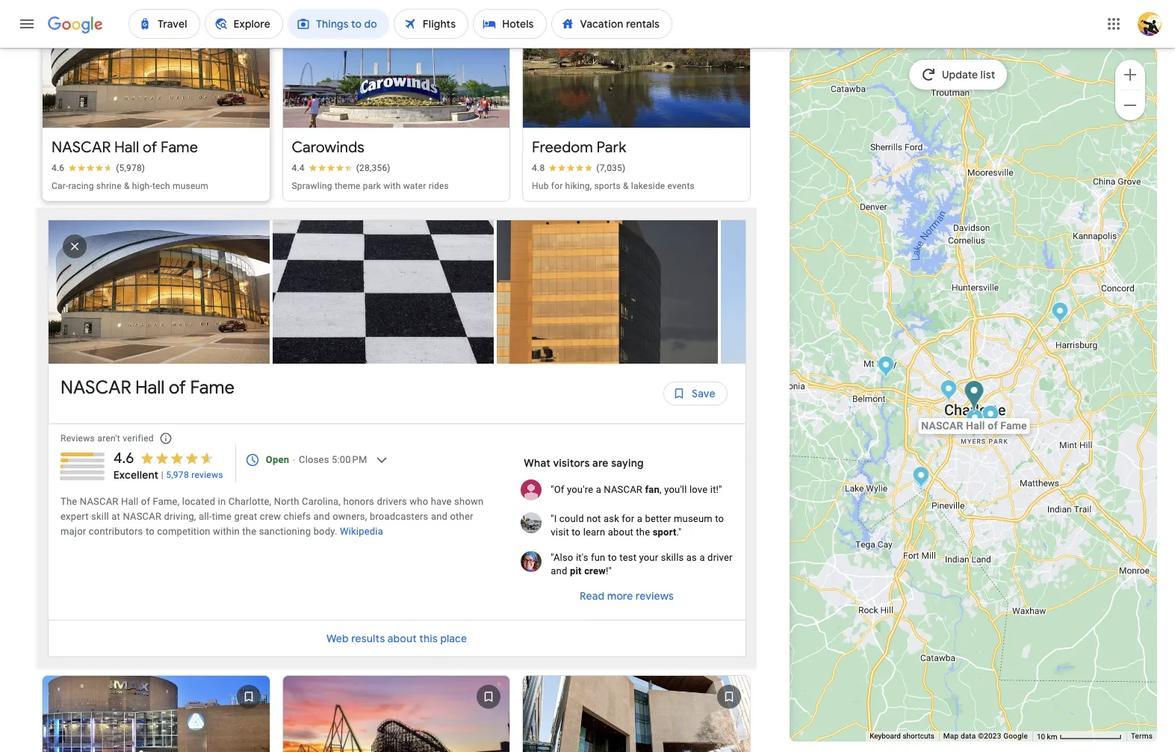 Task type: locate. For each thing, give the bounding box(es) containing it.
shrine
[[96, 181, 122, 192]]

and inside "also it's fun to test your skills as a driver and
[[551, 566, 568, 577]]

0 horizontal spatial 4.6
[[52, 163, 64, 174]]

"also it's fun to test your skills as a driver and
[[551, 553, 733, 577]]

of up reviews aren't verified image on the left
[[169, 377, 186, 399]]

pit
[[570, 566, 582, 577]]

open ⋅ closes 5:00 pm
[[266, 455, 367, 466]]

& right 'sports'
[[623, 181, 629, 192]]

a inside "also it's fun to test your skills as a driver and
[[700, 553, 705, 564]]

your
[[639, 553, 659, 564]]

0 vertical spatial museum
[[173, 181, 209, 192]]

excellent
[[113, 469, 159, 482]]

the down the better
[[636, 527, 650, 538]]

nascar up skill
[[80, 497, 118, 508]]

hall up verified
[[135, 377, 165, 399]]

2 vertical spatial of
[[141, 497, 150, 508]]

ask
[[604, 514, 620, 525]]

"of you're a nascar fan , you'll love it!"
[[551, 485, 722, 496]]

2 vertical spatial hall
[[121, 497, 139, 508]]

about down ask
[[608, 527, 634, 538]]

0 vertical spatial crew
[[260, 511, 281, 523]]

hall up (5,978)
[[114, 139, 139, 157]]

have
[[431, 497, 452, 508]]

charlotte motor speedway image
[[1052, 302, 1069, 326]]

!"
[[606, 566, 612, 577]]

0 vertical spatial of
[[143, 139, 157, 157]]

0 horizontal spatial about
[[388, 633, 417, 646]]

1 vertical spatial fame
[[190, 377, 235, 399]]

of
[[143, 139, 157, 157], [169, 377, 186, 399], [141, 497, 150, 508]]

time
[[212, 511, 232, 523]]

reviews
[[61, 434, 95, 444]]

0 vertical spatial for
[[551, 181, 563, 192]]

the inside "i could not ask for a better museum to visit to learn about the
[[636, 527, 650, 538]]

0 horizontal spatial the
[[242, 526, 257, 538]]

great
[[234, 511, 257, 523]]

0 horizontal spatial a
[[596, 485, 602, 496]]

0 vertical spatial hall
[[114, 139, 139, 157]]

0 vertical spatial 4.6
[[52, 163, 64, 174]]

car-
[[52, 181, 68, 192]]

hub for hiking, sports & lakeside events
[[532, 181, 695, 192]]

to inside "also it's fun to test your skills as a driver and
[[608, 553, 617, 564]]

read
[[580, 590, 605, 603]]

save fury 325 to collection image
[[471, 680, 507, 715]]

reviews up located
[[191, 470, 223, 481]]

a inside "i could not ask for a better museum to visit to learn about the
[[637, 514, 643, 525]]

1 vertical spatial for
[[622, 514, 635, 525]]

what
[[524, 457, 551, 470]]

for right hub
[[551, 181, 563, 192]]

carolina,
[[302, 497, 341, 508]]

excellent | 5,978 reviews
[[113, 469, 223, 482]]

chiefs
[[284, 511, 311, 523]]

"of
[[551, 485, 565, 496]]

test
[[620, 553, 637, 564]]

keyboard shortcuts button
[[870, 732, 935, 742]]

visitors
[[553, 457, 590, 470]]

crew inside the nascar hall of fame, located in charlotte, north carolina, honors drivers who have shown expert skill at nascar driving, all-time great crew chiefs and owners, broadcasters and other major contributors to competition within the sanctioning body.
[[260, 511, 281, 523]]

a right as
[[700, 553, 705, 564]]

list
[[48, 126, 945, 459]]

save
[[692, 387, 716, 401]]

save button
[[664, 376, 728, 412]]

1 horizontal spatial museum
[[674, 514, 713, 525]]

(5,978)
[[116, 163, 145, 174]]

the inside the nascar hall of fame, located in charlotte, north carolina, honors drivers who have shown expert skill at nascar driving, all-time great crew chiefs and owners, broadcasters and other major contributors to competition within the sanctioning body.
[[242, 526, 257, 538]]

wikipedia link
[[340, 526, 383, 538]]

open
[[266, 455, 289, 466]]

to inside the nascar hall of fame, located in charlotte, north carolina, honors drivers who have shown expert skill at nascar driving, all-time great crew chiefs and owners, broadcasters and other major contributors to competition within the sanctioning body.
[[146, 526, 155, 538]]

0 horizontal spatial crew
[[260, 511, 281, 523]]

museum
[[173, 181, 209, 192], [674, 514, 713, 525]]

carowinds image
[[913, 468, 930, 493]]

&
[[124, 181, 130, 192], [623, 181, 629, 192]]

hall down excellent
[[121, 497, 139, 508]]

0 horizontal spatial &
[[124, 181, 130, 192]]

4.4 out of 5 stars from 28,356 reviews image
[[292, 162, 391, 174]]

nascar hall of fame up (5,978)
[[52, 139, 198, 157]]

"i
[[551, 514, 557, 525]]

to up the '!"'
[[608, 553, 617, 564]]

1 horizontal spatial a
[[637, 514, 643, 525]]

of left fame,
[[141, 497, 150, 508]]

2 vertical spatial a
[[700, 553, 705, 564]]

0 vertical spatial fame
[[161, 139, 198, 157]]

saying
[[611, 457, 644, 470]]

about left this on the left bottom
[[388, 633, 417, 646]]

of up (5,978)
[[143, 139, 157, 157]]

a left the better
[[637, 514, 643, 525]]

and down carolina,
[[314, 511, 330, 523]]

a right you're
[[596, 485, 602, 496]]

to left competition
[[146, 526, 155, 538]]

1 vertical spatial crew
[[585, 566, 606, 577]]

2 horizontal spatial a
[[700, 553, 705, 564]]

place
[[441, 633, 467, 646]]

main menu image
[[18, 15, 36, 33]]

1 & from the left
[[124, 181, 130, 192]]

racing
[[68, 181, 94, 192]]

4.6 up excellent
[[113, 449, 134, 468]]

0 horizontal spatial reviews
[[191, 470, 223, 481]]

hub
[[532, 181, 549, 192]]

with
[[384, 181, 401, 192]]

fury 325 image
[[913, 466, 930, 491]]

hall
[[114, 139, 139, 157], [135, 377, 165, 399], [121, 497, 139, 508]]

crew
[[260, 511, 281, 523], [585, 566, 606, 577]]

1 vertical spatial reviews
[[636, 590, 675, 603]]

at
[[112, 511, 120, 523]]

to
[[715, 514, 724, 525], [146, 526, 155, 538], [572, 527, 581, 538], [608, 553, 617, 564]]

it's
[[576, 553, 589, 564]]

sport ."
[[653, 527, 682, 538]]

list
[[981, 68, 996, 81]]

skills
[[661, 553, 684, 564]]

a
[[596, 485, 602, 496], [637, 514, 643, 525], [700, 553, 705, 564]]

nascar hall of fame up verified
[[61, 377, 235, 399]]

terms link
[[1131, 732, 1153, 741]]

2 & from the left
[[623, 181, 629, 192]]

1 vertical spatial a
[[637, 514, 643, 525]]

& left high-
[[124, 181, 130, 192]]

0 vertical spatial reviews
[[191, 470, 223, 481]]

nascar hall of fame element
[[61, 376, 235, 412]]

1 horizontal spatial for
[[622, 514, 635, 525]]

fan
[[645, 485, 660, 496]]

museum up ."
[[674, 514, 713, 525]]

nascar hall of fame
[[52, 139, 198, 157], [61, 377, 235, 399]]

1 vertical spatial museum
[[674, 514, 713, 525]]

1 horizontal spatial &
[[623, 181, 629, 192]]

museum inside "i could not ask for a better museum to visit to learn about the
[[674, 514, 713, 525]]

1 horizontal spatial reviews
[[636, 590, 675, 603]]

4.6 for 4.6 out of 5 stars from 5,978 reviews. excellent. element
[[113, 449, 134, 468]]

sprawling
[[292, 181, 332, 192]]

fame
[[161, 139, 198, 157], [190, 377, 235, 399]]

4.6 inside image
[[52, 163, 64, 174]]

1 horizontal spatial 4.6
[[113, 449, 134, 468]]

visit
[[551, 527, 569, 538]]

are
[[593, 457, 609, 470]]

hall inside the nascar hall of fame, located in charlotte, north carolina, honors drivers who have shown expert skill at nascar driving, all-time great crew chiefs and owners, broadcasters and other major contributors to competition within the sanctioning body.
[[121, 497, 139, 508]]

what visitors are saying
[[524, 457, 644, 470]]

within
[[213, 526, 240, 538]]

close detail image
[[57, 229, 93, 265]]

broadcasters
[[370, 511, 429, 523]]

freedom park
[[532, 139, 627, 157]]

1 vertical spatial 4.6
[[113, 449, 134, 468]]

4.6 up 'car-'
[[52, 163, 64, 174]]

freedom park image
[[967, 408, 984, 433]]

1 vertical spatial of
[[169, 377, 186, 399]]

and down "also
[[551, 566, 568, 577]]

zoom out map image
[[1122, 96, 1140, 114]]

the down the 'great'
[[242, 526, 257, 538]]

crew down fun
[[585, 566, 606, 577]]

0 vertical spatial about
[[608, 527, 634, 538]]

read more reviews
[[580, 590, 675, 603]]

nascar down saying at the bottom of the page
[[604, 485, 643, 496]]

about
[[608, 527, 634, 538], [388, 633, 417, 646]]

reviews
[[191, 470, 223, 481], [636, 590, 675, 603]]

reviews aren't verified
[[61, 434, 154, 444]]

2 horizontal spatial and
[[551, 566, 568, 577]]

reviews down "also it's fun to test your skills as a driver and
[[636, 590, 675, 603]]

driving,
[[164, 511, 196, 523]]

nascar up 4.6 out of 5 stars from 5,978 reviews image
[[52, 139, 111, 157]]

(7,035)
[[597, 163, 626, 174]]

km
[[1047, 733, 1058, 741]]

1 horizontal spatial the
[[636, 527, 650, 538]]

sprawling theme park with water rides
[[292, 181, 449, 192]]

list item
[[497, 126, 721, 459], [273, 126, 497, 459], [48, 221, 273, 364], [721, 221, 945, 364]]

1 horizontal spatial about
[[608, 527, 634, 538]]

events
[[668, 181, 695, 192]]

this
[[420, 633, 438, 646]]

competition
[[157, 526, 210, 538]]

for right ask
[[622, 514, 635, 525]]

for inside "i could not ask for a better museum to visit to learn about the
[[622, 514, 635, 525]]

shown
[[454, 497, 484, 508]]

and down have
[[431, 511, 448, 523]]

nascar hall of fame image
[[964, 380, 984, 414]]

5,978 reviews link
[[166, 470, 223, 482]]

the mint museum image
[[982, 405, 999, 429]]

crew up sanctioning
[[260, 511, 281, 523]]

museum right tech
[[173, 181, 209, 192]]

lakeside
[[631, 181, 665, 192]]

0 horizontal spatial museum
[[173, 181, 209, 192]]



Task type: vqa. For each thing, say whether or not it's contained in the screenshot.

no



Task type: describe. For each thing, give the bounding box(es) containing it.
sanctioning
[[259, 526, 311, 538]]

located
[[182, 497, 215, 508]]

1 vertical spatial hall
[[135, 377, 165, 399]]

park
[[597, 139, 627, 157]]

"also
[[551, 553, 574, 564]]

0 horizontal spatial and
[[314, 511, 330, 523]]

save the mint museum to collection image
[[711, 680, 747, 715]]

north
[[274, 497, 299, 508]]

carowinds
[[292, 139, 365, 157]]

update list button
[[910, 60, 1008, 90]]

4.8 out of 5 stars from 7,035 reviews image
[[532, 162, 626, 174]]

update list
[[943, 68, 996, 81]]

pit crew !"
[[570, 566, 612, 577]]

4.4
[[292, 163, 305, 174]]

terms
[[1131, 732, 1153, 741]]

fame,
[[153, 497, 180, 508]]

hiking,
[[565, 181, 592, 192]]

expert
[[61, 511, 89, 523]]

⋅
[[292, 455, 296, 466]]

5,978
[[166, 470, 189, 481]]

park
[[363, 181, 381, 192]]

web results about this place
[[327, 633, 467, 646]]

minnesota road image
[[940, 379, 958, 404]]

4.6 out of 5 stars from 5,978 reviews. excellent. element
[[113, 449, 223, 483]]

aren't
[[97, 434, 120, 444]]

keyboard
[[870, 732, 901, 741]]

to down it!"
[[715, 514, 724, 525]]

keyboard shortcuts
[[870, 732, 935, 741]]

10 km button
[[1033, 732, 1127, 743]]

1 horizontal spatial crew
[[585, 566, 606, 577]]

not
[[587, 514, 601, 525]]

save discovery place science to collection image
[[231, 680, 266, 715]]

1 horizontal spatial and
[[431, 511, 448, 523]]

contributors
[[89, 526, 143, 538]]

all-
[[199, 511, 212, 523]]

of inside the nascar hall of fame, located in charlotte, north carolina, honors drivers who have shown expert skill at nascar driving, all-time great crew chiefs and owners, broadcasters and other major contributors to competition within the sanctioning body.
[[141, 497, 150, 508]]

in
[[218, 497, 226, 508]]

who
[[410, 497, 428, 508]]

you'll
[[665, 485, 687, 496]]

love
[[690, 485, 708, 496]]

4.6 out of 5 stars from 5,978 reviews image
[[52, 162, 145, 174]]

1 vertical spatial about
[[388, 633, 417, 646]]

could
[[560, 514, 584, 525]]

4.6 for 4.6 out of 5 stars from 5,978 reviews image
[[52, 163, 64, 174]]

."
[[677, 527, 682, 538]]

better
[[645, 514, 672, 525]]

as
[[687, 553, 697, 564]]

10
[[1037, 733, 1046, 741]]

high-
[[132, 181, 152, 192]]

shortcuts
[[903, 732, 935, 741]]

skill
[[91, 511, 109, 523]]

sports
[[594, 181, 621, 192]]

0 vertical spatial a
[[596, 485, 602, 496]]

theme
[[335, 181, 361, 192]]

honors
[[343, 497, 374, 508]]

rides
[[429, 181, 449, 192]]

other
[[450, 511, 474, 523]]

drivers
[[377, 497, 407, 508]]

to down could
[[572, 527, 581, 538]]

zoom in map image
[[1122, 65, 1140, 83]]

reviews inside "excellent | 5,978 reviews"
[[191, 470, 223, 481]]

nascar right the at
[[123, 511, 162, 523]]

results
[[352, 633, 385, 646]]

owners,
[[333, 511, 367, 523]]

data
[[961, 732, 976, 741]]

nascar up reviews aren't verified
[[61, 377, 131, 399]]

wikipedia
[[340, 526, 383, 538]]

0 horizontal spatial for
[[551, 181, 563, 192]]

fun
[[591, 553, 606, 564]]

the
[[61, 497, 77, 508]]

0 vertical spatial nascar hall of fame
[[52, 139, 198, 157]]

©2023
[[978, 732, 1002, 741]]

1 vertical spatial nascar hall of fame
[[61, 377, 235, 399]]

about inside "i could not ask for a better museum to visit to learn about the
[[608, 527, 634, 538]]

4.8
[[532, 163, 545, 174]]

,
[[660, 485, 662, 496]]

reviews aren't verified image
[[148, 421, 184, 457]]

(28,356)
[[356, 163, 391, 174]]

map region
[[775, 0, 1176, 753]]

u.s. national whitewater center image
[[878, 355, 895, 380]]

body.
[[314, 526, 337, 538]]

water
[[403, 181, 426, 192]]

freedom
[[532, 139, 593, 157]]

|
[[161, 470, 164, 481]]

closes
[[299, 455, 329, 466]]

verified
[[123, 434, 154, 444]]

the nascar hall of fame, located in charlotte, north carolina, honors drivers who have shown expert skill at nascar driving, all-time great crew chiefs and owners, broadcasters and other major contributors to competition within the sanctioning body.
[[61, 497, 484, 538]]

discovery place science image
[[967, 383, 984, 408]]

web
[[327, 633, 349, 646]]

5:00 pm
[[332, 455, 367, 466]]

charlotte,
[[228, 497, 272, 508]]

google
[[1004, 732, 1028, 741]]

major
[[61, 526, 86, 538]]



